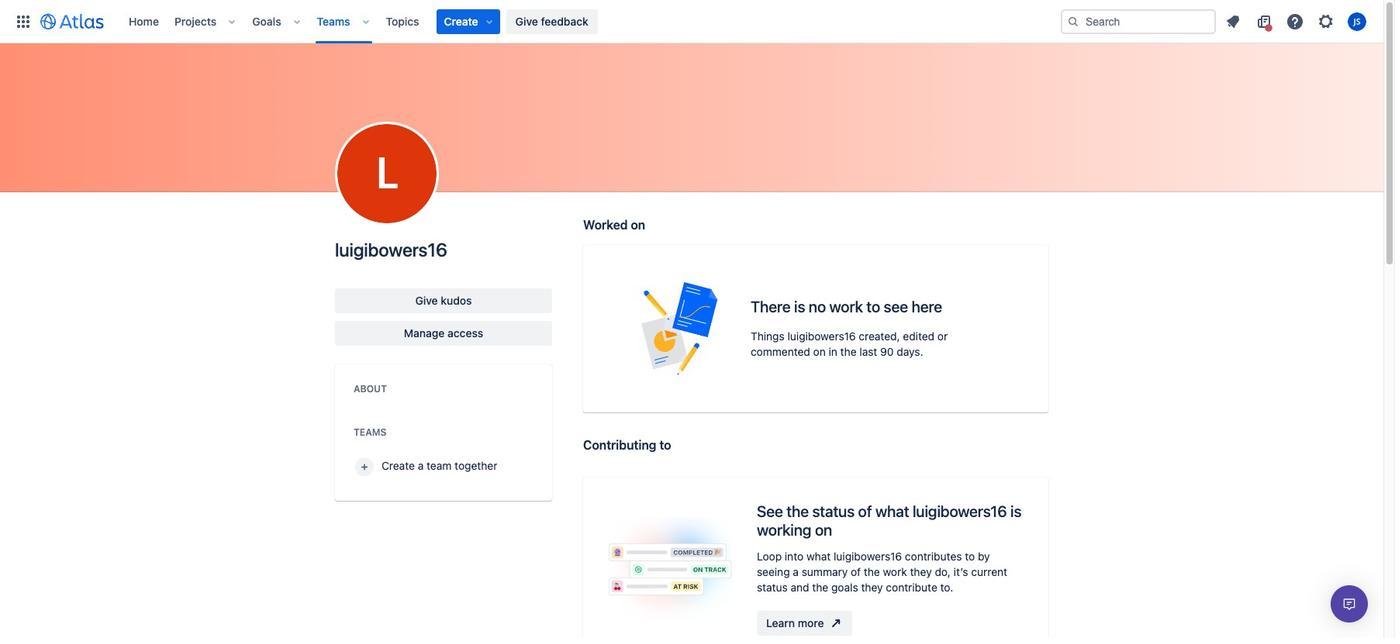 Task type: locate. For each thing, give the bounding box(es) containing it.
0 horizontal spatial they
[[861, 581, 883, 594]]

0 vertical spatial give
[[516, 14, 538, 28]]

status down seeing
[[757, 581, 788, 594]]

1 horizontal spatial teams
[[354, 427, 387, 438]]

1 vertical spatial what
[[807, 550, 831, 563]]

0 horizontal spatial give
[[415, 294, 438, 307]]

0 vertical spatial work
[[830, 298, 863, 316]]

0 horizontal spatial status
[[757, 581, 788, 594]]

days.
[[897, 345, 924, 358]]

0 horizontal spatial work
[[830, 298, 863, 316]]

1 horizontal spatial create
[[444, 14, 478, 28]]

give kudos button
[[335, 289, 552, 313]]

1 vertical spatial status
[[757, 581, 788, 594]]

1 horizontal spatial work
[[883, 566, 907, 579]]

give for give feedback
[[516, 14, 538, 28]]

goals
[[252, 14, 281, 28]]

create for create a team together
[[382, 459, 415, 472]]

1 vertical spatial give
[[415, 294, 438, 307]]

the
[[841, 345, 857, 358], [787, 503, 809, 521], [864, 566, 880, 579], [812, 581, 829, 594]]

teams right goals in the left top of the page
[[317, 14, 350, 28]]

current
[[971, 566, 1008, 579]]

teams link
[[312, 9, 355, 34]]

what inside see the status of what luigibowers16 is working on
[[876, 503, 909, 521]]

of inside the loop into what luigibowers16 contributes to by seeing a summary of the work they do, it's current status and the goals they contribute to.
[[851, 566, 861, 579]]

1 vertical spatial create
[[382, 459, 415, 472]]

the inside see the status of what luigibowers16 is working on
[[787, 503, 809, 521]]

0 horizontal spatial what
[[807, 550, 831, 563]]

the right in
[[841, 345, 857, 358]]

0 vertical spatial a
[[418, 459, 424, 472]]

created,
[[859, 330, 900, 343]]

0 vertical spatial status
[[813, 503, 855, 521]]

learn more
[[766, 617, 824, 630]]

what up contributes
[[876, 503, 909, 521]]

1 vertical spatial on
[[813, 345, 826, 358]]

2 horizontal spatial to
[[965, 550, 975, 563]]

they up contribute on the bottom of page
[[910, 566, 932, 579]]

1 vertical spatial work
[[883, 566, 907, 579]]

teams
[[317, 14, 350, 28], [354, 427, 387, 438]]

0 horizontal spatial to
[[660, 438, 671, 452]]

work
[[830, 298, 863, 316], [883, 566, 907, 579]]

1 horizontal spatial a
[[793, 566, 799, 579]]

learn more link
[[757, 611, 852, 636]]

work up contribute on the bottom of page
[[883, 566, 907, 579]]

topics link
[[381, 9, 424, 34]]

together
[[455, 459, 498, 472]]

give left kudos
[[415, 294, 438, 307]]

and
[[791, 581, 810, 594]]

1 vertical spatial of
[[851, 566, 861, 579]]

the up working
[[787, 503, 809, 521]]

of
[[858, 503, 872, 521], [851, 566, 861, 579]]

teams down about
[[354, 427, 387, 438]]

more
[[798, 617, 824, 630]]

1 horizontal spatial is
[[1011, 503, 1022, 521]]

1 vertical spatial a
[[793, 566, 799, 579]]

banner containing home
[[0, 0, 1384, 43]]

give left the feedback
[[516, 14, 538, 28]]

is
[[794, 298, 805, 316], [1011, 503, 1022, 521]]

0 horizontal spatial a
[[418, 459, 424, 472]]

luigibowers16 up by
[[913, 503, 1007, 521]]

banner
[[0, 0, 1384, 43]]

feedback
[[541, 14, 589, 28]]

to left by
[[965, 550, 975, 563]]

they
[[910, 566, 932, 579], [861, 581, 883, 594]]

on left in
[[813, 345, 826, 358]]

luigibowers16 inside the loop into what luigibowers16 contributes to by seeing a summary of the work they do, it's current status and the goals they contribute to.
[[834, 550, 902, 563]]

projects link
[[170, 9, 221, 34]]

1 horizontal spatial what
[[876, 503, 909, 521]]

to inside the loop into what luigibowers16 contributes to by seeing a summary of the work they do, it's current status and the goals they contribute to.
[[965, 550, 975, 563]]

here
[[912, 298, 942, 316]]

Search field
[[1061, 9, 1216, 34]]

switch to... image
[[14, 12, 33, 31]]

settings image
[[1317, 12, 1336, 31]]

2 vertical spatial to
[[965, 550, 975, 563]]

to right contributing
[[660, 438, 671, 452]]

give feedback button
[[506, 9, 598, 34]]

1 horizontal spatial to
[[867, 298, 880, 316]]

goals link
[[248, 9, 286, 34]]

0 vertical spatial what
[[876, 503, 909, 521]]

seeing
[[757, 566, 790, 579]]

1 horizontal spatial give
[[516, 14, 538, 28]]

work right no
[[830, 298, 863, 316]]

give inside give feedback button
[[516, 14, 538, 28]]

see the status of what luigibowers16 is working on
[[757, 503, 1022, 539]]

status inside see the status of what luigibowers16 is working on
[[813, 503, 855, 521]]

create
[[444, 14, 478, 28], [382, 459, 415, 472]]

1 horizontal spatial status
[[813, 503, 855, 521]]

give feedback
[[516, 14, 589, 28]]

summary
[[802, 566, 848, 579]]

0 horizontal spatial create
[[382, 459, 415, 472]]

a
[[418, 459, 424, 472], [793, 566, 799, 579]]

luigibowers16 up in
[[788, 330, 856, 343]]

luigibowers16 up goals
[[834, 550, 902, 563]]

contribute
[[886, 581, 938, 594]]

a down into
[[793, 566, 799, 579]]

1 horizontal spatial they
[[910, 566, 932, 579]]

luigibowers16
[[335, 239, 448, 261], [788, 330, 856, 343], [913, 503, 1007, 521], [834, 550, 902, 563]]

edited
[[903, 330, 935, 343]]

into
[[785, 550, 804, 563]]

is inside see the status of what luigibowers16 is working on
[[1011, 503, 1022, 521]]

create inside popup button
[[444, 14, 478, 28]]

give kudos
[[415, 294, 472, 307]]

0 horizontal spatial teams
[[317, 14, 350, 28]]

they right goals
[[861, 581, 883, 594]]

home
[[129, 14, 159, 28]]

what
[[876, 503, 909, 521], [807, 550, 831, 563]]

to
[[867, 298, 880, 316], [660, 438, 671, 452], [965, 550, 975, 563]]

2 vertical spatial on
[[815, 521, 832, 539]]

on right working
[[815, 521, 832, 539]]

open intercom messenger image
[[1340, 595, 1359, 614]]

contributes
[[905, 550, 962, 563]]

of up goals
[[851, 566, 861, 579]]

0 vertical spatial create
[[444, 14, 478, 28]]

status up summary
[[813, 503, 855, 521]]

what up summary
[[807, 550, 831, 563]]

90
[[881, 345, 894, 358]]

create inside button
[[382, 459, 415, 472]]

on right the worked
[[631, 218, 646, 232]]

1 vertical spatial to
[[660, 438, 671, 452]]

status
[[813, 503, 855, 521], [757, 581, 788, 594]]

on inside see the status of what luigibowers16 is working on
[[815, 521, 832, 539]]

by
[[978, 550, 990, 563]]

manage access link
[[335, 321, 552, 346]]

of up the loop into what luigibowers16 contributes to by seeing a summary of the work they do, it's current status and the goals they contribute to.
[[858, 503, 872, 521]]

give inside give kudos button
[[415, 294, 438, 307]]

loop into what luigibowers16 contributes to by seeing a summary of the work they do, it's current status and the goals they contribute to.
[[757, 550, 1008, 594]]

teams inside top element
[[317, 14, 350, 28]]

give
[[516, 14, 538, 28], [415, 294, 438, 307]]

create left team at bottom
[[382, 459, 415, 472]]

create right topics
[[444, 14, 478, 28]]

topics
[[386, 14, 419, 28]]

0 vertical spatial of
[[858, 503, 872, 521]]

1 vertical spatial is
[[1011, 503, 1022, 521]]

see
[[884, 298, 908, 316]]

search image
[[1067, 15, 1080, 28]]

top element
[[9, 0, 1061, 43]]

help image
[[1286, 12, 1305, 31]]

create for create
[[444, 14, 478, 28]]

a left team at bottom
[[418, 459, 424, 472]]

things
[[751, 330, 785, 343]]

0 horizontal spatial is
[[794, 298, 805, 316]]

0 vertical spatial teams
[[317, 14, 350, 28]]

create button
[[436, 9, 500, 34]]

access
[[448, 327, 483, 340]]

on
[[631, 218, 646, 232], [813, 345, 826, 358], [815, 521, 832, 539]]

there is no work to see here
[[751, 298, 942, 316]]

to left see
[[867, 298, 880, 316]]

it's
[[954, 566, 969, 579]]



Task type: describe. For each thing, give the bounding box(es) containing it.
learn
[[766, 617, 795, 630]]

give for give kudos
[[415, 294, 438, 307]]

to.
[[941, 581, 954, 594]]

0 vertical spatial on
[[631, 218, 646, 232]]

about
[[354, 383, 387, 395]]

the down summary
[[812, 581, 829, 594]]

loop
[[757, 550, 782, 563]]

things luigibowers16 created, edited or commented on in the last 90 days.
[[751, 330, 948, 358]]

what inside the loop into what luigibowers16 contributes to by seeing a summary of the work they do, it's current status and the goals they contribute to.
[[807, 550, 831, 563]]

projects
[[175, 14, 217, 28]]

worked on
[[583, 218, 646, 232]]

create a team together
[[382, 459, 498, 472]]

1 vertical spatial teams
[[354, 427, 387, 438]]

contributing
[[583, 438, 657, 452]]

manage access
[[404, 327, 483, 340]]

luigibowers16 up give kudos
[[335, 239, 448, 261]]

or
[[938, 330, 948, 343]]

a inside the loop into what luigibowers16 contributes to by seeing a summary of the work they do, it's current status and the goals they contribute to.
[[793, 566, 799, 579]]

home link
[[124, 9, 164, 34]]

the inside things luigibowers16 created, edited or commented on in the last 90 days.
[[841, 345, 857, 358]]

1 vertical spatial they
[[861, 581, 883, 594]]

account image
[[1348, 12, 1367, 31]]

contributing to
[[583, 438, 671, 452]]

last
[[860, 345, 878, 358]]

see
[[757, 503, 783, 521]]

create a team together button
[[354, 451, 534, 483]]

no
[[809, 298, 826, 316]]

of inside see the status of what luigibowers16 is working on
[[858, 503, 872, 521]]

kudos
[[441, 294, 472, 307]]

work inside the loop into what luigibowers16 contributes to by seeing a summary of the work they do, it's current status and the goals they contribute to.
[[883, 566, 907, 579]]

goals
[[832, 581, 858, 594]]

a inside button
[[418, 459, 424, 472]]

luigibowers16 inside see the status of what luigibowers16 is working on
[[913, 503, 1007, 521]]

luigibowers16 inside things luigibowers16 created, edited or commented on in the last 90 days.
[[788, 330, 856, 343]]

0 vertical spatial to
[[867, 298, 880, 316]]

commented
[[751, 345, 811, 358]]

0 vertical spatial is
[[794, 298, 805, 316]]

0 vertical spatial they
[[910, 566, 932, 579]]

on inside things luigibowers16 created, edited or commented on in the last 90 days.
[[813, 345, 826, 358]]

do,
[[935, 566, 951, 579]]

there
[[751, 298, 791, 316]]

working
[[757, 521, 812, 539]]

team
[[427, 459, 452, 472]]

worked
[[583, 218, 628, 232]]

in
[[829, 345, 838, 358]]

the right summary
[[864, 566, 880, 579]]

status inside the loop into what luigibowers16 contributes to by seeing a summary of the work they do, it's current status and the goals they contribute to.
[[757, 581, 788, 594]]

notifications image
[[1224, 12, 1243, 31]]

manage
[[404, 327, 445, 340]]



Task type: vqa. For each thing, say whether or not it's contained in the screenshot.
list
no



